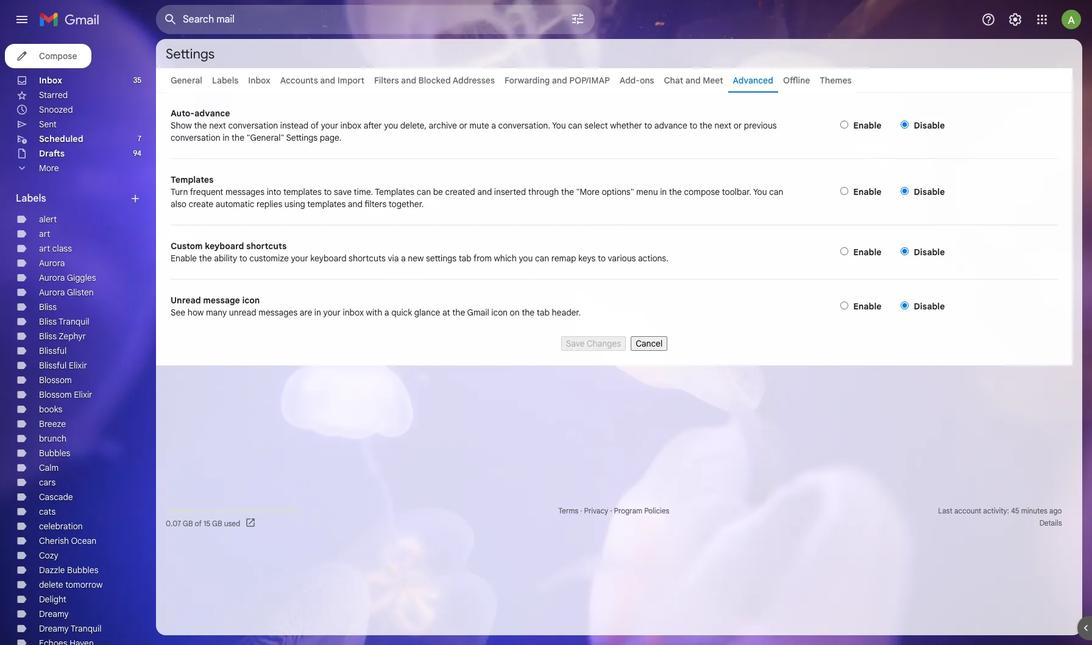 Task type: locate. For each thing, give the bounding box(es) containing it.
of inside footer
[[195, 519, 202, 528]]

inbox up starred link
[[39, 75, 62, 86]]

the right "at"
[[452, 307, 465, 318]]

advanced link
[[733, 75, 774, 86]]

3 disable radio from the top
[[901, 248, 909, 255]]

blossom elixir
[[39, 390, 92, 401]]

1 or from the left
[[459, 120, 467, 131]]

advanced search options image
[[566, 7, 590, 31]]

inbox link right the labels "link"
[[248, 75, 270, 86]]

and for chat
[[686, 75, 701, 86]]

elixir up blossom link
[[69, 360, 87, 371]]

delete
[[39, 580, 63, 591]]

keyboard up are
[[310, 253, 347, 264]]

your up page.
[[321, 120, 338, 131]]

of right instead
[[311, 120, 319, 131]]

"general"
[[247, 132, 284, 143]]

alert
[[39, 214, 57, 225]]

1 horizontal spatial advance
[[655, 120, 688, 131]]

of left 15
[[195, 519, 202, 528]]

disable
[[914, 120, 945, 131], [914, 187, 945, 198], [914, 247, 945, 258], [914, 301, 945, 312]]

or left mute
[[459, 120, 467, 131]]

1 vertical spatial enable radio
[[841, 248, 849, 255]]

0 horizontal spatial ·
[[581, 507, 582, 516]]

1 horizontal spatial or
[[734, 120, 742, 131]]

the left ""general""
[[232, 132, 244, 143]]

1 vertical spatial bubbles
[[67, 565, 98, 576]]

custom
[[171, 241, 203, 252]]

the inside the custom keyboard shortcuts enable the ability to customize your keyboard shortcuts via a new settings tab from which you can remap keys to various actions.
[[199, 253, 212, 264]]

0 horizontal spatial you
[[384, 120, 398, 131]]

your right are
[[323, 307, 341, 318]]

bliss tranquil link
[[39, 316, 89, 327]]

1 bliss from the top
[[39, 302, 57, 313]]

blossom down blissful elixir
[[39, 375, 72, 386]]

enable radio for actions.
[[841, 248, 849, 255]]

and for filters
[[401, 75, 416, 86]]

0 vertical spatial labels
[[212, 75, 239, 86]]

more
[[39, 163, 59, 174]]

in right are
[[314, 307, 321, 318]]

inbox left the with
[[343, 307, 364, 318]]

a inside auto-advance show the next conversation instead of your inbox after you delete, archive or mute a conversation. you can select whether to advance to the next or previous conversation in the "general" settings page.
[[492, 120, 496, 131]]

aurora down art class
[[39, 258, 65, 269]]

1 vertical spatial tab
[[537, 307, 550, 318]]

blocked
[[419, 75, 451, 86]]

tranquil down 'tomorrow' at the bottom of page
[[71, 624, 101, 635]]

2 disable from the top
[[914, 187, 945, 198]]

2 dreamy from the top
[[39, 624, 69, 635]]

disable for actions.
[[914, 247, 945, 258]]

the left ability
[[199, 253, 212, 264]]

zephyr
[[59, 331, 86, 342]]

1 vertical spatial icon
[[492, 307, 508, 318]]

a right via
[[401, 253, 406, 264]]

1 horizontal spatial icon
[[492, 307, 508, 318]]

page.
[[320, 132, 342, 143]]

1 disable from the top
[[914, 120, 945, 131]]

bubbles down the brunch
[[39, 448, 70, 459]]

gb right 15
[[212, 519, 222, 528]]

3 aurora from the top
[[39, 287, 65, 298]]

cascade link
[[39, 492, 73, 503]]

and left pop/imap
[[552, 75, 567, 86]]

1 horizontal spatial shortcuts
[[349, 253, 386, 264]]

1 horizontal spatial inbox
[[248, 75, 270, 86]]

through
[[528, 187, 559, 198]]

1 vertical spatial conversation
[[171, 132, 221, 143]]

ons
[[640, 75, 654, 86]]

0 horizontal spatial gb
[[183, 519, 193, 528]]

tab left from
[[459, 253, 472, 264]]

1 vertical spatial elixir
[[74, 390, 92, 401]]

1 vertical spatial templates
[[375, 187, 415, 198]]

Disable radio
[[901, 121, 909, 129], [901, 187, 909, 195], [901, 248, 909, 255]]

replies
[[257, 199, 282, 210]]

the down meet
[[700, 120, 713, 131]]

1 horizontal spatial in
[[314, 307, 321, 318]]

can left select
[[568, 120, 583, 131]]

art
[[39, 229, 50, 240], [39, 243, 50, 254]]

aurora link
[[39, 258, 65, 269]]

your inside auto-advance show the next conversation instead of your inbox after you delete, archive or mute a conversation. you can select whether to advance to the next or previous conversation in the "general" settings page.
[[321, 120, 338, 131]]

a right the with
[[385, 307, 389, 318]]

enable radio for you
[[841, 187, 849, 195]]

0 horizontal spatial labels
[[16, 193, 46, 205]]

can left remap
[[535, 253, 549, 264]]

aurora up "bliss" link
[[39, 287, 65, 298]]

compose button
[[5, 44, 92, 68]]

1 horizontal spatial next
[[715, 120, 732, 131]]

1 horizontal spatial tab
[[537, 307, 550, 318]]

inbox link
[[39, 75, 62, 86], [248, 75, 270, 86]]

0 vertical spatial advance
[[195, 108, 230, 119]]

the right "show"
[[194, 120, 207, 131]]

shortcuts left via
[[349, 253, 386, 264]]

0 vertical spatial conversation
[[228, 120, 278, 131]]

gmail image
[[39, 7, 105, 32]]

art for art link
[[39, 229, 50, 240]]

0 horizontal spatial tab
[[459, 253, 472, 264]]

labels right general
[[212, 75, 239, 86]]

0 vertical spatial aurora
[[39, 258, 65, 269]]

conversation
[[228, 120, 278, 131], [171, 132, 221, 143]]

2 inbox from the left
[[248, 75, 270, 86]]

2 bliss from the top
[[39, 316, 57, 327]]

gb right the "0.07"
[[183, 519, 193, 528]]

1 horizontal spatial ·
[[610, 507, 612, 516]]

1 horizontal spatial labels
[[212, 75, 239, 86]]

0 vertical spatial blossom
[[39, 375, 72, 386]]

0 horizontal spatial of
[[195, 519, 202, 528]]

2 blissful from the top
[[39, 360, 67, 371]]

1 horizontal spatial gb
[[212, 519, 222, 528]]

1 art from the top
[[39, 229, 50, 240]]

labels
[[212, 75, 239, 86], [16, 193, 46, 205]]

turn
[[171, 187, 188, 198]]

0 horizontal spatial keyboard
[[205, 241, 244, 252]]

2 vertical spatial bliss
[[39, 331, 57, 342]]

forwarding
[[505, 75, 550, 86]]

tranquil for dreamy tranquil
[[71, 624, 101, 635]]

you inside auto-advance show the next conversation instead of your inbox after you delete, archive or mute a conversation. you can select whether to advance to the next or previous conversation in the "general" settings page.
[[552, 120, 566, 131]]

next right "show"
[[209, 120, 226, 131]]

can right toolbar.
[[770, 187, 784, 198]]

3 bliss from the top
[[39, 331, 57, 342]]

· right terms
[[581, 507, 582, 516]]

1 blissful from the top
[[39, 346, 67, 357]]

shortcuts up 'customize' at the top of page
[[246, 241, 287, 252]]

cars link
[[39, 477, 56, 488]]

0 vertical spatial your
[[321, 120, 338, 131]]

blissful down blissful link
[[39, 360, 67, 371]]

next left previous
[[715, 120, 732, 131]]

and right created
[[477, 187, 492, 198]]

0 vertical spatial art
[[39, 229, 50, 240]]

conversation up ""general""
[[228, 120, 278, 131]]

filters and blocked addresses
[[374, 75, 495, 86]]

1 vertical spatial of
[[195, 519, 202, 528]]

1 vertical spatial aurora
[[39, 273, 65, 283]]

to left the save
[[324, 187, 332, 198]]

bliss up bliss tranquil link
[[39, 302, 57, 313]]

2 enable radio from the top
[[841, 248, 849, 255]]

blissful for blissful link
[[39, 346, 67, 357]]

1 horizontal spatial you
[[519, 253, 533, 264]]

to right ability
[[239, 253, 247, 264]]

2 vertical spatial in
[[314, 307, 321, 318]]

you right which
[[519, 253, 533, 264]]

1 vertical spatial tranquil
[[71, 624, 101, 635]]

accounts
[[280, 75, 318, 86]]

blissful down the bliss zephyr link
[[39, 346, 67, 357]]

1 vertical spatial your
[[291, 253, 308, 264]]

· right privacy link
[[610, 507, 612, 516]]

a
[[492, 120, 496, 131], [401, 253, 406, 264], [385, 307, 389, 318]]

breeze link
[[39, 419, 66, 430]]

1 blossom from the top
[[39, 375, 72, 386]]

messages left are
[[259, 307, 298, 318]]

your inside "unread message icon see how many unread messages are in your inbox with a quick glance at the gmail icon on the tab header."
[[323, 307, 341, 318]]

gmail
[[467, 307, 489, 318]]

are
[[300, 307, 312, 318]]

dreamy for the dreamy link
[[39, 609, 69, 620]]

0 horizontal spatial a
[[385, 307, 389, 318]]

tab left "header."
[[537, 307, 550, 318]]

inbox link up starred link
[[39, 75, 62, 86]]

None search field
[[156, 5, 595, 34]]

1 horizontal spatial conversation
[[228, 120, 278, 131]]

0 vertical spatial you
[[552, 120, 566, 131]]

your for customize
[[291, 253, 308, 264]]

save changes
[[566, 338, 621, 349]]

1 vertical spatial you
[[753, 187, 767, 198]]

dreamy down the dreamy link
[[39, 624, 69, 635]]

inbox left after
[[340, 120, 362, 131]]

1 gb from the left
[[183, 519, 193, 528]]

be
[[433, 187, 443, 198]]

1 disable radio from the top
[[901, 121, 909, 129]]

1 vertical spatial in
[[660, 187, 667, 198]]

aurora glisten
[[39, 287, 94, 298]]

0 horizontal spatial shortcuts
[[246, 241, 287, 252]]

1 dreamy from the top
[[39, 609, 69, 620]]

0 horizontal spatial inbox
[[39, 75, 62, 86]]

you right toolbar.
[[753, 187, 767, 198]]

and right chat
[[686, 75, 701, 86]]

show
[[171, 120, 192, 131]]

2 art from the top
[[39, 243, 50, 254]]

and left import
[[320, 75, 335, 86]]

0 horizontal spatial advance
[[195, 108, 230, 119]]

advance right whether
[[655, 120, 688, 131]]

0 horizontal spatial in
[[223, 132, 229, 143]]

3 disable from the top
[[914, 247, 945, 258]]

terms link
[[558, 507, 579, 516]]

import
[[338, 75, 365, 86]]

you right after
[[384, 120, 398, 131]]

in right the menu
[[660, 187, 667, 198]]

0 vertical spatial bliss
[[39, 302, 57, 313]]

0 vertical spatial keyboard
[[205, 241, 244, 252]]

books link
[[39, 404, 62, 415]]

1 inbox from the left
[[39, 75, 62, 86]]

your
[[321, 120, 338, 131], [291, 253, 308, 264], [323, 307, 341, 318]]

giggles
[[67, 273, 96, 283]]

a right mute
[[492, 120, 496, 131]]

2 vertical spatial enable radio
[[841, 302, 849, 310]]

1 horizontal spatial settings
[[286, 132, 318, 143]]

disable for to
[[914, 120, 945, 131]]

0 vertical spatial blissful
[[39, 346, 67, 357]]

0 vertical spatial inbox
[[340, 120, 362, 131]]

tranquil up zephyr
[[59, 316, 89, 327]]

compose
[[39, 51, 77, 62]]

Enable radio
[[841, 187, 849, 195], [841, 248, 849, 255], [841, 302, 849, 310]]

0 vertical spatial enable radio
[[841, 187, 849, 195]]

0 vertical spatial in
[[223, 132, 229, 143]]

inbox
[[39, 75, 62, 86], [248, 75, 270, 86]]

settings
[[426, 253, 457, 264]]

actions.
[[638, 253, 669, 264]]

in left ""general""
[[223, 132, 229, 143]]

labels navigation
[[0, 39, 156, 646]]

templates up together.
[[375, 187, 415, 198]]

art down alert
[[39, 229, 50, 240]]

scheduled
[[39, 134, 83, 144]]

and for forwarding
[[552, 75, 567, 86]]

bliss for bliss tranquil
[[39, 316, 57, 327]]

your right 'customize' at the top of page
[[291, 253, 308, 264]]

Enable radio
[[841, 121, 849, 129]]

support image
[[982, 12, 996, 27]]

or
[[459, 120, 467, 131], [734, 120, 742, 131]]

1 enable radio from the top
[[841, 187, 849, 195]]

1 vertical spatial inbox
[[343, 307, 364, 318]]

filters
[[365, 199, 387, 210]]

0 vertical spatial disable radio
[[901, 121, 909, 129]]

0 horizontal spatial settings
[[166, 45, 215, 62]]

2 horizontal spatial a
[[492, 120, 496, 131]]

save
[[566, 338, 585, 349]]

icon up unread
[[242, 295, 260, 306]]

1 horizontal spatial inbox link
[[248, 75, 270, 86]]

2 vertical spatial aurora
[[39, 287, 65, 298]]

labels inside navigation
[[16, 193, 46, 205]]

1 vertical spatial you
[[519, 253, 533, 264]]

of inside auto-advance show the next conversation instead of your inbox after you delete, archive or mute a conversation. you can select whether to advance to the next or previous conversation in the "general" settings page.
[[311, 120, 319, 131]]

1 vertical spatial dreamy
[[39, 624, 69, 635]]

0 vertical spatial tranquil
[[59, 316, 89, 327]]

icon
[[242, 295, 260, 306], [492, 307, 508, 318]]

0 vertical spatial a
[[492, 120, 496, 131]]

settings inside auto-advance show the next conversation instead of your inbox after you delete, archive or mute a conversation. you can select whether to advance to the next or previous conversation in the "general" settings page.
[[286, 132, 318, 143]]

ocean
[[71, 536, 96, 547]]

1 vertical spatial settings
[[286, 132, 318, 143]]

you right conversation.
[[552, 120, 566, 131]]

1 horizontal spatial a
[[401, 253, 406, 264]]

15
[[204, 519, 211, 528]]

class
[[52, 243, 72, 254]]

1 next from the left
[[209, 120, 226, 131]]

1 vertical spatial blossom
[[39, 390, 72, 401]]

2 blossom from the top
[[39, 390, 72, 401]]

last
[[939, 507, 953, 516]]

2 horizontal spatial in
[[660, 187, 667, 198]]

enable for unread message icon see how many unread messages are in your inbox with a quick glance at the gmail icon on the tab header.
[[854, 301, 882, 312]]

2 vertical spatial your
[[323, 307, 341, 318]]

navigation
[[171, 333, 1058, 351]]

templates up turn
[[171, 174, 214, 185]]

bliss down "bliss" link
[[39, 316, 57, 327]]

1 vertical spatial labels
[[16, 193, 46, 205]]

bubbles up 'tomorrow' at the bottom of page
[[67, 565, 98, 576]]

messages inside "unread message icon see how many unread messages are in your inbox with a quick glance at the gmail icon on the tab header."
[[259, 307, 298, 318]]

art for art class
[[39, 243, 50, 254]]

follow link to manage storage image
[[245, 518, 257, 530]]

which
[[494, 253, 517, 264]]

inbox right the labels "link"
[[248, 75, 270, 86]]

templates up using
[[283, 187, 322, 198]]

advance down the labels "link"
[[195, 108, 230, 119]]

1 aurora from the top
[[39, 258, 65, 269]]

templates down the save
[[307, 199, 346, 210]]

2 gb from the left
[[212, 519, 222, 528]]

1 vertical spatial messages
[[259, 307, 298, 318]]

settings down instead
[[286, 132, 318, 143]]

and for accounts
[[320, 75, 335, 86]]

0 vertical spatial templates
[[171, 174, 214, 185]]

blossom elixir link
[[39, 390, 92, 401]]

your inside the custom keyboard shortcuts enable the ability to customize your keyboard shortcuts via a new settings tab from which you can remap keys to various actions.
[[291, 253, 308, 264]]

glisten
[[67, 287, 94, 298]]

0 horizontal spatial icon
[[242, 295, 260, 306]]

after
[[364, 120, 382, 131]]

blissful for blissful elixir
[[39, 360, 67, 371]]

more button
[[0, 161, 146, 176]]

footer
[[156, 505, 1073, 530]]

and down time. at the left top of the page
[[348, 199, 363, 210]]

1 horizontal spatial you
[[753, 187, 767, 198]]

2 aurora from the top
[[39, 273, 65, 283]]

details
[[1040, 519, 1062, 528]]

aurora down aurora link
[[39, 273, 65, 283]]

cats
[[39, 507, 56, 518]]

1 vertical spatial disable radio
[[901, 187, 909, 195]]

elixir down 'blissful elixir' link
[[74, 390, 92, 401]]

0.07 gb of 15 gb used
[[166, 519, 240, 528]]

dreamy down delight link
[[39, 609, 69, 620]]

glance
[[414, 307, 440, 318]]

bliss for bliss zephyr
[[39, 331, 57, 342]]

0 vertical spatial dreamy
[[39, 609, 69, 620]]

conversation down "show"
[[171, 132, 221, 143]]

2 disable radio from the top
[[901, 187, 909, 195]]

conversation.
[[498, 120, 550, 131]]

0 horizontal spatial inbox link
[[39, 75, 62, 86]]

meet
[[703, 75, 723, 86]]

0 horizontal spatial next
[[209, 120, 226, 131]]

snoozed
[[39, 104, 73, 115]]

labels up alert link
[[16, 193, 46, 205]]

3 enable radio from the top
[[841, 302, 849, 310]]

inbox
[[340, 120, 362, 131], [343, 307, 364, 318]]

messages inside 'templates turn frequent messages into templates to save time. templates can be created and inserted through the "more options" menu in the compose toolbar. you can also create automatic replies using templates and filters together.'
[[226, 187, 265, 198]]

2 vertical spatial disable radio
[[901, 248, 909, 255]]

1 horizontal spatial keyboard
[[310, 253, 347, 264]]

1 vertical spatial a
[[401, 253, 406, 264]]

blossom down blossom link
[[39, 390, 72, 401]]

bliss up blissful link
[[39, 331, 57, 342]]

options"
[[602, 187, 634, 198]]

0 vertical spatial of
[[311, 120, 319, 131]]

and right filters
[[401, 75, 416, 86]]

inbox inside labels navigation
[[39, 75, 62, 86]]

settings image
[[1008, 12, 1023, 27]]

2 vertical spatial a
[[385, 307, 389, 318]]

minutes
[[1022, 507, 1048, 516]]

to down chat and meet link
[[690, 120, 698, 131]]

blissful link
[[39, 346, 67, 357]]

1 horizontal spatial of
[[311, 120, 319, 131]]

0 vertical spatial tab
[[459, 253, 472, 264]]

enable for templates turn frequent messages into templates to save time. templates can be created and inserted through the "more options" menu in the compose toolbar. you can also create automatic replies using templates and filters together.
[[854, 187, 882, 198]]

cats link
[[39, 507, 56, 518]]

0 vertical spatial elixir
[[69, 360, 87, 371]]

1 vertical spatial blissful
[[39, 360, 67, 371]]

the left compose
[[669, 187, 682, 198]]

or left previous
[[734, 120, 742, 131]]

icon left on
[[492, 307, 508, 318]]

bliss zephyr
[[39, 331, 86, 342]]

art down art link
[[39, 243, 50, 254]]

customize
[[249, 253, 289, 264]]

0 horizontal spatial you
[[552, 120, 566, 131]]

cozy link
[[39, 550, 58, 561]]

settings up the general link
[[166, 45, 215, 62]]

chat
[[664, 75, 683, 86]]

save changes button
[[561, 337, 626, 351]]

Disable radio
[[901, 302, 909, 310]]

cascade
[[39, 492, 73, 503]]

snoozed link
[[39, 104, 73, 115]]

0 vertical spatial you
[[384, 120, 398, 131]]

keyboard up ability
[[205, 241, 244, 252]]

blissful
[[39, 346, 67, 357], [39, 360, 67, 371]]

messages up automatic
[[226, 187, 265, 198]]

in inside 'templates turn frequent messages into templates to save time. templates can be created and inserted through the "more options" menu in the compose toolbar. you can also create automatic replies using templates and filters together.'
[[660, 187, 667, 198]]



Task type: vqa. For each thing, say whether or not it's contained in the screenshot.
you
yes



Task type: describe. For each thing, give the bounding box(es) containing it.
enable for auto-advance show the next conversation instead of your inbox after you delete, archive or mute a conversation. you can select whether to advance to the next or previous conversation in the "general" settings page.
[[854, 120, 882, 131]]

1 vertical spatial keyboard
[[310, 253, 347, 264]]

aurora glisten link
[[39, 287, 94, 298]]

save
[[334, 187, 352, 198]]

blossom for blossom link
[[39, 375, 72, 386]]

2 · from the left
[[610, 507, 612, 516]]

ability
[[214, 253, 237, 264]]

forwarding and pop/imap
[[505, 75, 610, 86]]

your for of
[[321, 120, 338, 131]]

enable for custom keyboard shortcuts enable the ability to customize your keyboard shortcuts via a new settings tab from which you can remap keys to various actions.
[[854, 247, 882, 258]]

also
[[171, 199, 187, 210]]

"more
[[576, 187, 600, 198]]

can inside the custom keyboard shortcuts enable the ability to customize your keyboard shortcuts via a new settings tab from which you can remap keys to various actions.
[[535, 253, 549, 264]]

can inside auto-advance show the next conversation instead of your inbox after you delete, archive or mute a conversation. you can select whether to advance to the next or previous conversation in the "general" settings page.
[[568, 120, 583, 131]]

to right keys
[[598, 253, 606, 264]]

general link
[[171, 75, 202, 86]]

blissful elixir
[[39, 360, 87, 371]]

breeze
[[39, 419, 66, 430]]

select
[[585, 120, 608, 131]]

auto-
[[171, 108, 195, 119]]

celebration link
[[39, 521, 83, 532]]

dazzle
[[39, 565, 65, 576]]

various
[[608, 253, 636, 264]]

disable radio for can
[[901, 187, 909, 195]]

enable inside the custom keyboard shortcuts enable the ability to customize your keyboard shortcuts via a new settings tab from which you can remap keys to various actions.
[[171, 253, 197, 264]]

search mail image
[[160, 9, 182, 30]]

navigation containing save changes
[[171, 333, 1058, 351]]

themes link
[[820, 75, 852, 86]]

celebration
[[39, 521, 83, 532]]

to inside 'templates turn frequent messages into templates to save time. templates can be created and inserted through the "more options" menu in the compose toolbar. you can also create automatic replies using templates and filters together.'
[[324, 187, 332, 198]]

elixir for blossom elixir
[[74, 390, 92, 401]]

sent
[[39, 119, 57, 130]]

0 horizontal spatial conversation
[[171, 132, 221, 143]]

last account activity: 45 minutes ago details
[[939, 507, 1062, 528]]

footer containing terms
[[156, 505, 1073, 530]]

auto-advance show the next conversation instead of your inbox after you delete, archive or mute a conversation. you can select whether to advance to the next or previous conversation in the "general" settings page.
[[171, 108, 777, 143]]

can left be
[[417, 187, 431, 198]]

0 vertical spatial bubbles
[[39, 448, 70, 459]]

header.
[[552, 307, 581, 318]]

1 · from the left
[[581, 507, 582, 516]]

1 inbox link from the left
[[39, 75, 62, 86]]

pop/imap
[[570, 75, 610, 86]]

you inside the custom keyboard shortcuts enable the ability to customize your keyboard shortcuts via a new settings tab from which you can remap keys to various actions.
[[519, 253, 533, 264]]

art class
[[39, 243, 72, 254]]

offline link
[[783, 75, 810, 86]]

starred link
[[39, 90, 68, 101]]

2 or from the left
[[734, 120, 742, 131]]

35
[[133, 76, 141, 85]]

inbox inside auto-advance show the next conversation instead of your inbox after you delete, archive or mute a conversation. you can select whether to advance to the next or previous conversation in the "general" settings page.
[[340, 120, 362, 131]]

chat and meet
[[664, 75, 723, 86]]

the right on
[[522, 307, 535, 318]]

delight link
[[39, 594, 66, 605]]

delete tomorrow link
[[39, 580, 103, 591]]

quick
[[391, 307, 412, 318]]

books
[[39, 404, 62, 415]]

Search mail text field
[[183, 13, 536, 26]]

labels heading
[[16, 193, 129, 205]]

in inside "unread message icon see how many unread messages are in your inbox with a quick glance at the gmail icon on the tab header."
[[314, 307, 321, 318]]

used
[[224, 519, 240, 528]]

alert link
[[39, 214, 57, 225]]

bliss zephyr link
[[39, 331, 86, 342]]

0 vertical spatial shortcuts
[[246, 241, 287, 252]]

cars
[[39, 477, 56, 488]]

with
[[366, 307, 382, 318]]

0 vertical spatial settings
[[166, 45, 215, 62]]

to right whether
[[645, 120, 652, 131]]

delete tomorrow
[[39, 580, 103, 591]]

1 horizontal spatial templates
[[375, 187, 415, 198]]

45
[[1011, 507, 1020, 516]]

drafts link
[[39, 148, 65, 159]]

brunch
[[39, 433, 67, 444]]

from
[[474, 253, 492, 264]]

4 disable from the top
[[914, 301, 945, 312]]

delete,
[[400, 120, 427, 131]]

aurora for aurora giggles
[[39, 273, 65, 283]]

using
[[285, 199, 305, 210]]

tomorrow
[[65, 580, 103, 591]]

bliss for "bliss" link
[[39, 302, 57, 313]]

2 inbox link from the left
[[248, 75, 270, 86]]

mute
[[470, 120, 489, 131]]

bliss tranquil
[[39, 316, 89, 327]]

menu
[[637, 187, 658, 198]]

a inside "unread message icon see how many unread messages are in your inbox with a quick glance at the gmail icon on the tab header."
[[385, 307, 389, 318]]

automatic
[[216, 199, 255, 210]]

starred
[[39, 90, 68, 101]]

you inside auto-advance show the next conversation instead of your inbox after you delete, archive or mute a conversation. you can select whether to advance to the next or previous conversation in the "general" settings page.
[[384, 120, 398, 131]]

1 vertical spatial advance
[[655, 120, 688, 131]]

ago
[[1050, 507, 1062, 516]]

whether
[[610, 120, 642, 131]]

templates turn frequent messages into templates to save time. templates can be created and inserted through the "more options" menu in the compose toolbar. you can also create automatic replies using templates and filters together.
[[171, 174, 784, 210]]

dreamy link
[[39, 609, 69, 620]]

calm link
[[39, 463, 59, 474]]

into
[[267, 187, 281, 198]]

aurora for aurora link
[[39, 258, 65, 269]]

inserted
[[494, 187, 526, 198]]

0 vertical spatial icon
[[242, 295, 260, 306]]

disable for you
[[914, 187, 945, 198]]

dazzle bubbles link
[[39, 565, 98, 576]]

created
[[445, 187, 475, 198]]

aurora for aurora glisten
[[39, 287, 65, 298]]

in inside auto-advance show the next conversation instead of your inbox after you delete, archive or mute a conversation. you can select whether to advance to the next or previous conversation in the "general" settings page.
[[223, 132, 229, 143]]

sent link
[[39, 119, 57, 130]]

inbox inside "unread message icon see how many unread messages are in your inbox with a quick glance at the gmail icon on the tab header."
[[343, 307, 364, 318]]

1 vertical spatial templates
[[307, 199, 346, 210]]

0 horizontal spatial templates
[[171, 174, 214, 185]]

terms
[[558, 507, 579, 516]]

previous
[[744, 120, 777, 131]]

time.
[[354, 187, 373, 198]]

frequent
[[190, 187, 223, 198]]

tab inside "unread message icon see how many unread messages are in your inbox with a quick glance at the gmail icon on the tab header."
[[537, 307, 550, 318]]

blossom for blossom elixir
[[39, 390, 72, 401]]

many
[[206, 307, 227, 318]]

blissful elixir link
[[39, 360, 87, 371]]

elixir for blissful elixir
[[69, 360, 87, 371]]

labels for the labels "link"
[[212, 75, 239, 86]]

labels for the labels heading
[[16, 193, 46, 205]]

0 vertical spatial templates
[[283, 187, 322, 198]]

main menu image
[[15, 12, 29, 27]]

program
[[614, 507, 643, 516]]

you inside 'templates turn frequent messages into templates to save time. templates can be created and inserted through the "more options" menu in the compose toolbar. you can also create automatic replies using templates and filters together.'
[[753, 187, 767, 198]]

0.07
[[166, 519, 181, 528]]

disable radio for the
[[901, 121, 909, 129]]

activity:
[[984, 507, 1009, 516]]

filters
[[374, 75, 399, 86]]

terms · privacy · program policies
[[558, 507, 670, 516]]

account
[[955, 507, 982, 516]]

filters and blocked addresses link
[[374, 75, 495, 86]]

delight
[[39, 594, 66, 605]]

chat and meet link
[[664, 75, 723, 86]]

forwarding and pop/imap link
[[505, 75, 610, 86]]

changes
[[587, 338, 621, 349]]

2 next from the left
[[715, 120, 732, 131]]

see
[[171, 307, 185, 318]]

tranquil for bliss tranquil
[[59, 316, 89, 327]]

the left "more
[[561, 187, 574, 198]]

a inside the custom keyboard shortcuts enable the ability to customize your keyboard shortcuts via a new settings tab from which you can remap keys to various actions.
[[401, 253, 406, 264]]

tab inside the custom keyboard shortcuts enable the ability to customize your keyboard shortcuts via a new settings tab from which you can remap keys to various actions.
[[459, 253, 472, 264]]

1 vertical spatial shortcuts
[[349, 253, 386, 264]]

dreamy for dreamy tranquil
[[39, 624, 69, 635]]



